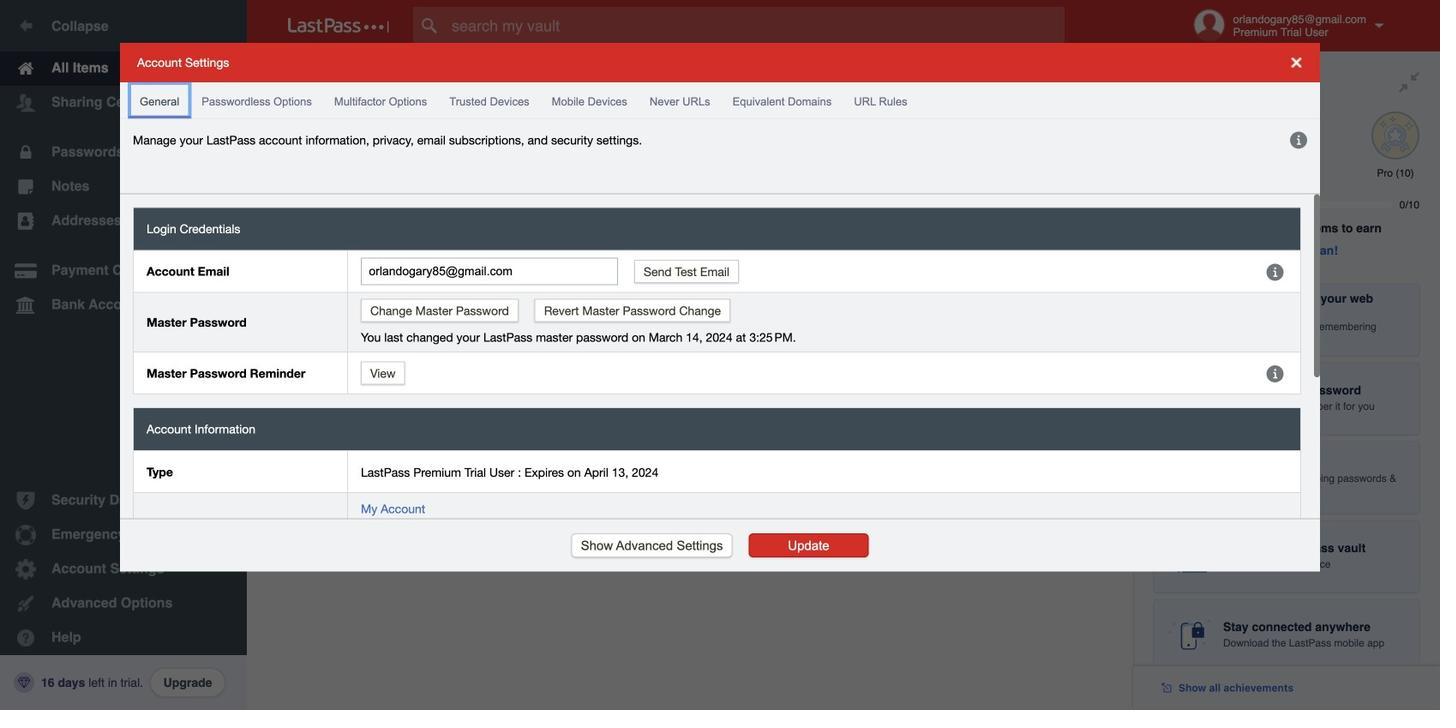 Task type: locate. For each thing, give the bounding box(es) containing it.
lastpass image
[[288, 18, 389, 33]]

main navigation navigation
[[0, 0, 247, 710]]

search my vault text field
[[413, 7, 1099, 45]]



Task type: describe. For each thing, give the bounding box(es) containing it.
main content main content
[[247, 51, 1134, 56]]

Search search field
[[413, 7, 1099, 45]]



Task type: vqa. For each thing, say whether or not it's contained in the screenshot.
Main navigation navigation
yes



